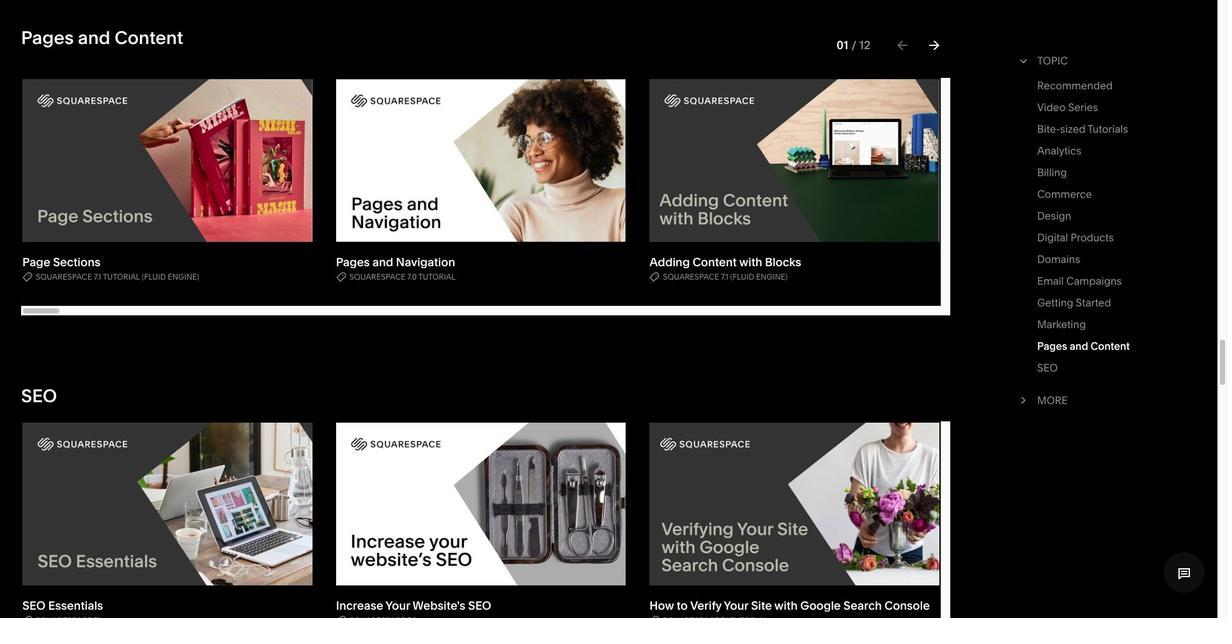 Task type: vqa. For each thing, say whether or not it's contained in the screenshot.
Start blogging
no



Task type: locate. For each thing, give the bounding box(es) containing it.
products
[[1071, 231, 1114, 244]]

7.1
[[94, 272, 101, 282], [721, 272, 729, 282]]

and
[[78, 27, 110, 49], [373, 255, 393, 270], [1070, 340, 1088, 353]]

2 vertical spatial content
[[1091, 340, 1130, 353]]

0 horizontal spatial (fluid
[[142, 272, 166, 282]]

1 7.1 from the left
[[94, 272, 101, 282]]

getting started
[[1037, 297, 1111, 309]]

01
[[837, 38, 848, 52]]

blocks
[[765, 255, 801, 270]]

tutorials
[[1088, 123, 1129, 136]]

1 horizontal spatial tutorial
[[418, 272, 456, 282]]

google
[[800, 599, 841, 614]]

squarespace down pages and navigation
[[349, 272, 406, 282]]

your
[[386, 599, 410, 614], [724, 599, 749, 614]]

getting started link
[[1037, 294, 1111, 316]]

12
[[859, 38, 871, 52]]

1 tutorial from the left
[[103, 272, 140, 282]]

email
[[1037, 275, 1064, 288]]

1 horizontal spatial your
[[724, 599, 749, 614]]

3 squarespace from the left
[[663, 272, 719, 282]]

1 vertical spatial with
[[775, 599, 798, 614]]

1 your from the left
[[386, 599, 410, 614]]

0 horizontal spatial engine)
[[168, 272, 199, 282]]

video series
[[1037, 101, 1098, 114]]

7.1 down adding content with blocks
[[721, 272, 729, 282]]

1 vertical spatial pages
[[336, 255, 370, 270]]

started
[[1076, 297, 1111, 309]]

1 (fluid from the left
[[142, 272, 166, 282]]

your left the 'site'
[[724, 599, 749, 614]]

topic button
[[1016, 45, 1175, 77]]

verify
[[690, 599, 722, 614]]

0 vertical spatial with
[[739, 255, 762, 270]]

squarespace 7.1 (fluid engine)
[[663, 272, 788, 282]]

with up "squarespace 7.1 (fluid engine)"
[[739, 255, 762, 270]]

email campaigns
[[1037, 275, 1122, 288]]

2 tutorial from the left
[[418, 272, 456, 282]]

0 horizontal spatial and
[[78, 27, 110, 49]]

2 horizontal spatial pages
[[1037, 340, 1068, 353]]

tutorial
[[103, 272, 140, 282], [418, 272, 456, 282]]

1 horizontal spatial and
[[373, 255, 393, 270]]

0 horizontal spatial your
[[386, 599, 410, 614]]

0 horizontal spatial pages and content
[[21, 27, 183, 49]]

with right the 'site'
[[775, 599, 798, 614]]

2 horizontal spatial and
[[1070, 340, 1088, 353]]

pages and content
[[21, 27, 183, 49], [1037, 340, 1130, 353]]

tutorial for pages and navigation
[[418, 272, 456, 282]]

1 squarespace from the left
[[36, 272, 92, 282]]

0 vertical spatial and
[[78, 27, 110, 49]]

1 vertical spatial pages and content
[[1037, 340, 1130, 353]]

with
[[739, 255, 762, 270], [775, 599, 798, 614]]

1 horizontal spatial squarespace
[[349, 272, 406, 282]]

seo
[[1037, 362, 1058, 375], [21, 385, 57, 407], [22, 599, 46, 614], [468, 599, 491, 614]]

7.1 for sections
[[94, 272, 101, 282]]

pages
[[21, 27, 74, 49], [336, 255, 370, 270], [1037, 340, 1068, 353]]

marketing link
[[1037, 316, 1086, 338]]

7.1 for content
[[721, 272, 729, 282]]

7.1 down sections
[[94, 272, 101, 282]]

0 horizontal spatial tutorial
[[103, 272, 140, 282]]

digital products link
[[1037, 229, 1114, 251]]

series
[[1068, 101, 1098, 114]]

squarespace
[[36, 272, 92, 282], [349, 272, 406, 282], [663, 272, 719, 282]]

1 vertical spatial and
[[373, 255, 393, 270]]

0 horizontal spatial 7.1
[[94, 272, 101, 282]]

2 squarespace from the left
[[349, 272, 406, 282]]

your right increase
[[386, 599, 410, 614]]

squarespace for sections
[[36, 272, 92, 282]]

1 horizontal spatial 7.1
[[721, 272, 729, 282]]

design link
[[1037, 207, 1072, 229]]

2 horizontal spatial squarespace
[[663, 272, 719, 282]]

squarespace down page sections
[[36, 272, 92, 282]]

2 (fluid from the left
[[730, 272, 754, 282]]

campaigns
[[1066, 275, 1122, 288]]

0 vertical spatial pages
[[21, 27, 74, 49]]

squarespace down adding
[[663, 272, 719, 282]]

(fluid
[[142, 272, 166, 282], [730, 272, 754, 282]]

topic link
[[1037, 52, 1175, 70]]

squarespace for content
[[663, 272, 719, 282]]

1 horizontal spatial (fluid
[[730, 272, 754, 282]]

01 / 12
[[837, 38, 871, 52]]

email campaigns link
[[1037, 272, 1122, 294]]

/
[[852, 38, 857, 52]]

2 7.1 from the left
[[721, 272, 729, 282]]

engine)
[[168, 272, 199, 282], [756, 272, 788, 282]]

0 vertical spatial pages and content
[[21, 27, 183, 49]]

7.0
[[408, 272, 417, 282]]

content
[[115, 27, 183, 49], [693, 255, 737, 270], [1091, 340, 1130, 353]]

1 horizontal spatial engine)
[[756, 272, 788, 282]]

2 horizontal spatial content
[[1091, 340, 1130, 353]]

more link
[[1037, 392, 1175, 410]]

getting
[[1037, 297, 1074, 309]]

0 horizontal spatial pages
[[21, 27, 74, 49]]

bite-sized tutorials
[[1037, 123, 1129, 136]]

1 horizontal spatial pages and content
[[1037, 340, 1130, 353]]

bite-sized tutorials link
[[1037, 120, 1129, 142]]

1 horizontal spatial pages
[[336, 255, 370, 270]]

1 horizontal spatial content
[[693, 255, 737, 270]]

2 engine) from the left
[[756, 272, 788, 282]]

sized
[[1060, 123, 1086, 136]]

1 vertical spatial content
[[693, 255, 737, 270]]

billing link
[[1037, 164, 1067, 185]]

website's
[[413, 599, 466, 614]]

0 horizontal spatial squarespace
[[36, 272, 92, 282]]

0 horizontal spatial content
[[115, 27, 183, 49]]

2 vertical spatial and
[[1070, 340, 1088, 353]]



Task type: describe. For each thing, give the bounding box(es) containing it.
squarespace for and
[[349, 272, 406, 282]]

increase
[[336, 599, 383, 614]]

essentials
[[48, 599, 103, 614]]

squarespace 7.0 tutorial
[[349, 272, 456, 282]]

page sections
[[22, 255, 101, 270]]

0 vertical spatial content
[[115, 27, 183, 49]]

more button
[[1016, 385, 1175, 417]]

topic
[[1037, 54, 1068, 67]]

1 engine) from the left
[[168, 272, 199, 282]]

seo link
[[1037, 359, 1058, 381]]

how
[[650, 599, 674, 614]]

digital
[[1037, 231, 1068, 244]]

video series link
[[1037, 98, 1098, 120]]

recommended
[[1037, 79, 1113, 92]]

analytics link
[[1037, 142, 1082, 164]]

console
[[885, 599, 930, 614]]

page
[[22, 255, 50, 270]]

squarespace 7.1 tutorial (fluid engine)
[[36, 272, 199, 282]]

sections
[[53, 255, 101, 270]]

domains
[[1037, 253, 1080, 266]]

digital products
[[1037, 231, 1114, 244]]

search
[[844, 599, 882, 614]]

2 vertical spatial pages
[[1037, 340, 1068, 353]]

site
[[751, 599, 772, 614]]

increase your website's seo
[[336, 599, 491, 614]]

marketing
[[1037, 318, 1086, 331]]

bite-
[[1037, 123, 1060, 136]]

analytics
[[1037, 144, 1082, 157]]

design
[[1037, 210, 1072, 222]]

commerce link
[[1037, 185, 1092, 207]]

domains link
[[1037, 251, 1080, 272]]

recommended link
[[1037, 77, 1113, 98]]

commerce
[[1037, 188, 1092, 201]]

how to verify your site with google search console
[[650, 599, 930, 614]]

navigation
[[396, 255, 455, 270]]

2 your from the left
[[724, 599, 749, 614]]

adding
[[650, 255, 690, 270]]

video
[[1037, 101, 1066, 114]]

to
[[677, 599, 688, 614]]

more
[[1037, 394, 1068, 407]]

adding content with blocks
[[650, 255, 801, 270]]

0 horizontal spatial with
[[739, 255, 762, 270]]

seo essentials
[[22, 599, 103, 614]]

billing
[[1037, 166, 1067, 179]]

tutorial for page sections
[[103, 272, 140, 282]]

1 horizontal spatial with
[[775, 599, 798, 614]]

pages and content link
[[1037, 338, 1130, 359]]

pages and navigation
[[336, 255, 455, 270]]



